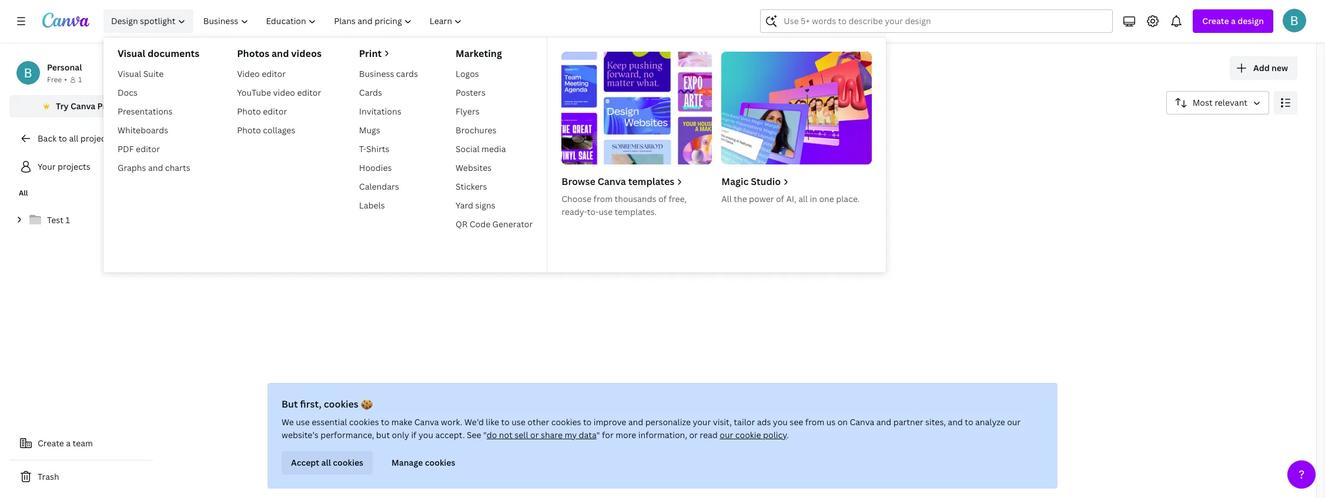 Task type: vqa. For each thing, say whether or not it's contained in the screenshot.
/
no



Task type: describe. For each thing, give the bounding box(es) containing it.
calendars
[[359, 181, 399, 192]]

videos
[[380, 129, 407, 141]]

calendars link
[[354, 178, 423, 196]]

create a team
[[38, 438, 93, 449]]

editor for video editor
[[262, 68, 286, 79]]

power
[[749, 193, 774, 205]]

photo for photo editor
[[237, 106, 261, 117]]

first,
[[300, 398, 321, 411]]

video
[[237, 68, 260, 79]]

pdf editor
[[118, 143, 160, 155]]

brochures
[[456, 125, 497, 136]]

we'd
[[464, 417, 484, 428]]

our cookie policy link
[[720, 430, 787, 441]]

docs link
[[113, 83, 204, 102]]

business cards link
[[354, 65, 423, 83]]

hoodies
[[359, 162, 392, 173]]

mugs link
[[354, 121, 423, 140]]

in
[[810, 193, 817, 205]]

collages
[[263, 125, 295, 136]]

see
[[467, 430, 481, 441]]

from inside the "we use essential cookies to make canva work. we'd like to use other cookies to improve and personalize your visit, tailor ads you see from us on canva and partner sites, and to analyze our website's performance, but only if you accept. see ""
[[805, 417, 824, 428]]

qr code generator link
[[451, 215, 538, 234]]

editor for pdf editor
[[136, 143, 160, 155]]

all inside design spotlight menu
[[798, 193, 808, 205]]

relevant
[[1215, 97, 1248, 108]]

generator
[[492, 219, 533, 230]]

manage
[[392, 457, 423, 469]]

photo for photo collages
[[237, 125, 261, 136]]

canva up the if
[[414, 417, 439, 428]]

information,
[[638, 430, 687, 441]]

photo editor
[[237, 106, 287, 117]]

yard signs link
[[451, 196, 538, 215]]

posters link
[[451, 83, 538, 102]]

essential
[[312, 417, 347, 428]]

visual for visual suite
[[118, 68, 141, 79]]

we
[[282, 417, 294, 428]]

labels
[[359, 200, 385, 211]]

for
[[602, 430, 614, 441]]

visual suite link
[[113, 65, 204, 83]]

create for create a design
[[1202, 15, 1229, 26]]

not
[[499, 430, 513, 441]]

design
[[111, 15, 138, 26]]

1 for test 1 0 items
[[607, 195, 611, 206]]

video editor link
[[232, 65, 326, 83]]

but
[[376, 430, 390, 441]]

and up video editor link
[[272, 47, 289, 60]]

choose from thousands of free, ready-to-use templates.
[[562, 193, 687, 218]]

2 " from the left
[[596, 430, 600, 441]]

more
[[616, 430, 636, 441]]

pdf
[[118, 143, 134, 155]]

sites,
[[925, 417, 946, 428]]

create a design button
[[1193, 9, 1273, 33]]

docs
[[118, 87, 138, 98]]

add
[[1253, 62, 1270, 73]]

trash link
[[9, 466, 153, 489]]

1 vertical spatial projects
[[80, 133, 113, 144]]

test for test 1 0 items
[[588, 195, 605, 206]]

video editor
[[237, 68, 286, 79]]

design
[[1238, 15, 1264, 26]]

shirts
[[366, 143, 390, 155]]

most relevant
[[1193, 97, 1248, 108]]

the
[[734, 193, 747, 205]]

video
[[273, 87, 295, 98]]

to-
[[587, 206, 599, 218]]

qr
[[456, 219, 468, 230]]

ads
[[757, 417, 771, 428]]

from inside choose from thousands of free, ready-to-use templates.
[[593, 193, 613, 205]]

0 horizontal spatial use
[[296, 417, 310, 428]]

t-shirts
[[359, 143, 390, 155]]

videos button
[[375, 124, 412, 146]]

yard signs
[[456, 200, 495, 211]]

all button
[[162, 124, 182, 146]]

code
[[470, 219, 490, 230]]

sell
[[515, 430, 528, 441]]

labels link
[[354, 196, 423, 215]]

cookies up my on the bottom left of the page
[[551, 417, 581, 428]]

magic studio
[[722, 175, 781, 188]]

0 vertical spatial your projects
[[162, 56, 288, 81]]

yard
[[456, 200, 473, 211]]

design spotlight
[[111, 15, 175, 26]]

a for design
[[1231, 15, 1236, 26]]

visual documents
[[118, 47, 199, 60]]

brad klo image
[[1283, 9, 1306, 32]]

if
[[411, 430, 417, 441]]

.
[[787, 430, 789, 441]]

graphs and charts
[[118, 162, 190, 173]]

hoodies link
[[354, 159, 423, 178]]

magic
[[722, 175, 749, 188]]

invitations
[[359, 106, 401, 117]]

cookies up the essential
[[324, 398, 358, 411]]

1 horizontal spatial your
[[162, 56, 205, 81]]

mugs
[[359, 125, 380, 136]]

create a team button
[[9, 432, 153, 456]]

social media
[[456, 143, 506, 155]]

but first, cookies 🍪 dialog
[[267, 383, 1058, 489]]

to left analyze
[[965, 417, 973, 428]]

canva inside design spotlight menu
[[598, 175, 626, 188]]

test 1
[[47, 215, 70, 226]]

back to all projects link
[[9, 127, 153, 151]]

try canva pro
[[56, 101, 111, 112]]

thousands
[[615, 193, 656, 205]]

free,
[[669, 193, 687, 205]]

1 vertical spatial your
[[38, 161, 56, 172]]

choose
[[562, 193, 591, 205]]

1 horizontal spatial 1
[[78, 75, 82, 85]]

flyers
[[456, 106, 480, 117]]

social
[[456, 143, 480, 155]]

and right sites, at the bottom of the page
[[948, 417, 963, 428]]

editor right video
[[297, 87, 321, 98]]

and down pdf editor link
[[148, 162, 163, 173]]

see
[[790, 417, 803, 428]]

work.
[[441, 417, 462, 428]]

print link
[[359, 47, 418, 60]]



Task type: locate. For each thing, give the bounding box(es) containing it.
test
[[588, 195, 605, 206], [47, 215, 63, 226]]

but
[[282, 398, 298, 411]]

all right back
[[69, 133, 78, 144]]

1 vertical spatial you
[[419, 430, 433, 441]]

use right 0
[[599, 206, 613, 218]]

all for all the power of ai, all in one place.
[[722, 193, 732, 205]]

photo down photo editor
[[237, 125, 261, 136]]

from
[[593, 193, 613, 205], [805, 417, 824, 428]]

2 horizontal spatial all
[[798, 193, 808, 205]]

1 vertical spatial visual
[[118, 68, 141, 79]]

your projects up youtube
[[162, 56, 288, 81]]

1 horizontal spatial of
[[776, 193, 784, 205]]

accept all cookies
[[291, 457, 363, 469]]

to right like
[[501, 417, 510, 428]]

print
[[359, 47, 382, 60]]

1 " from the left
[[483, 430, 487, 441]]

templates
[[628, 175, 675, 188]]

photo collages
[[237, 125, 295, 136]]

1 vertical spatial your projects
[[38, 161, 90, 172]]

1 vertical spatial all
[[798, 193, 808, 205]]

0 horizontal spatial 1
[[65, 215, 70, 226]]

1 photo from the top
[[237, 106, 261, 117]]

cookies down "performance,"
[[333, 457, 363, 469]]

items
[[595, 208, 614, 218]]

your projects down the back to all projects
[[38, 161, 90, 172]]

manage cookies button
[[382, 452, 465, 475]]

Sort by button
[[1166, 91, 1269, 115]]

0 horizontal spatial from
[[593, 193, 613, 205]]

2 photo from the top
[[237, 125, 261, 136]]

ai,
[[786, 193, 796, 205]]

your up docs link
[[162, 56, 205, 81]]

place.
[[836, 193, 860, 205]]

make
[[391, 417, 412, 428]]

0 vertical spatial projects
[[209, 56, 288, 81]]

all inside back to all projects link
[[69, 133, 78, 144]]

0 horizontal spatial a
[[66, 438, 71, 449]]

posters
[[456, 87, 486, 98]]

manage cookies
[[392, 457, 455, 469]]

editor for photo editor
[[263, 106, 287, 117]]

add new button
[[1230, 56, 1297, 80]]

0 horizontal spatial our
[[720, 430, 733, 441]]

invitations link
[[354, 102, 423, 121]]

create
[[1202, 15, 1229, 26], [38, 438, 64, 449]]

cookies
[[324, 398, 358, 411], [349, 417, 379, 428], [551, 417, 581, 428], [333, 457, 363, 469], [425, 457, 455, 469]]

a
[[1231, 15, 1236, 26], [66, 438, 71, 449]]

2 or from the left
[[689, 430, 698, 441]]

policy
[[763, 430, 787, 441]]

visual up visual suite on the left of page
[[118, 47, 145, 60]]

photo down youtube
[[237, 106, 261, 117]]

create inside dropdown button
[[1202, 15, 1229, 26]]

0 horizontal spatial your projects
[[38, 161, 90, 172]]

1 vertical spatial test
[[47, 215, 63, 226]]

1 vertical spatial our
[[720, 430, 733, 441]]

create for create a team
[[38, 438, 64, 449]]

1 right •
[[78, 75, 82, 85]]

2 visual from the top
[[118, 68, 141, 79]]

1 horizontal spatial our
[[1007, 417, 1021, 428]]

1 or from the left
[[530, 430, 539, 441]]

1 vertical spatial create
[[38, 438, 64, 449]]

🍪
[[361, 398, 372, 411]]

cookies inside accept all cookies button
[[333, 457, 363, 469]]

canva up choose from thousands of free, ready-to-use templates.
[[598, 175, 626, 188]]

templates.
[[615, 206, 657, 218]]

stickers
[[456, 181, 487, 192]]

website's
[[282, 430, 318, 441]]

photo
[[237, 106, 261, 117], [237, 125, 261, 136]]

1 horizontal spatial from
[[805, 417, 824, 428]]

1 vertical spatial 1
[[607, 195, 611, 206]]

performance,
[[321, 430, 374, 441]]

your down back
[[38, 161, 56, 172]]

cookie
[[735, 430, 761, 441]]

websites link
[[451, 159, 538, 178]]

0 horizontal spatial all
[[69, 133, 78, 144]]

0 horizontal spatial test
[[47, 215, 63, 226]]

2 vertical spatial all
[[321, 457, 331, 469]]

1 horizontal spatial create
[[1202, 15, 1229, 26]]

0 vertical spatial create
[[1202, 15, 1229, 26]]

1 vertical spatial photo
[[237, 125, 261, 136]]

test 1 link
[[9, 208, 153, 233]]

1 of from the left
[[658, 193, 667, 205]]

qr code generator
[[456, 219, 533, 230]]

1 horizontal spatial or
[[689, 430, 698, 441]]

1 horizontal spatial "
[[596, 430, 600, 441]]

0 vertical spatial all
[[69, 133, 78, 144]]

1 vertical spatial from
[[805, 417, 824, 428]]

marketing
[[456, 47, 502, 60]]

" left for
[[596, 430, 600, 441]]

0 vertical spatial 1
[[78, 75, 82, 85]]

cookies down accept.
[[425, 457, 455, 469]]

accept
[[291, 457, 319, 469]]

your projects
[[162, 56, 288, 81], [38, 161, 90, 172]]

cookies inside manage cookies button
[[425, 457, 455, 469]]

and left partner
[[876, 417, 891, 428]]

social media link
[[451, 140, 538, 159]]

0 vertical spatial a
[[1231, 15, 1236, 26]]

1 horizontal spatial test
[[588, 195, 605, 206]]

of for browse canva templates
[[658, 193, 667, 205]]

1 horizontal spatial you
[[773, 417, 788, 428]]

add new
[[1253, 62, 1288, 73]]

0 vertical spatial test
[[588, 195, 605, 206]]

test inside test 1 0 items
[[588, 195, 605, 206]]

all inside design spotlight menu
[[722, 193, 732, 205]]

create inside button
[[38, 438, 64, 449]]

0 vertical spatial your
[[162, 56, 205, 81]]

only
[[392, 430, 409, 441]]

2 horizontal spatial use
[[599, 206, 613, 218]]

to up but
[[381, 417, 389, 428]]

websites
[[456, 162, 492, 173]]

2 vertical spatial 1
[[65, 215, 70, 226]]

analyze
[[975, 417, 1005, 428]]

create left team
[[38, 438, 64, 449]]

editor down youtube video editor link at the left top
[[263, 106, 287, 117]]

accept.
[[435, 430, 465, 441]]

2 horizontal spatial 1
[[607, 195, 611, 206]]

1 down your projects link
[[65, 215, 70, 226]]

use inside choose from thousands of free, ready-to-use templates.
[[599, 206, 613, 218]]

designs
[[264, 129, 295, 141]]

0 vertical spatial our
[[1007, 417, 1021, 428]]

most
[[1193, 97, 1213, 108]]

0 vertical spatial from
[[593, 193, 613, 205]]

share
[[541, 430, 563, 441]]

tailor
[[734, 417, 755, 428]]

you
[[773, 417, 788, 428], [419, 430, 433, 441]]

0 horizontal spatial all
[[19, 188, 28, 198]]

create left design
[[1202, 15, 1229, 26]]

all left in
[[798, 193, 808, 205]]

all right accept
[[321, 457, 331, 469]]

signs
[[475, 200, 495, 211]]

a left team
[[66, 438, 71, 449]]

cookies down 🍪
[[349, 417, 379, 428]]

use up website's
[[296, 417, 310, 428]]

videos
[[291, 47, 321, 60]]

canva inside try canva pro button
[[71, 101, 95, 112]]

new
[[1272, 62, 1288, 73]]

2 vertical spatial projects
[[58, 161, 90, 172]]

all inside accept all cookies button
[[321, 457, 331, 469]]

all inside button
[[167, 129, 178, 141]]

photo collages link
[[232, 121, 326, 140]]

top level navigation element
[[101, 9, 886, 273]]

or right sell
[[530, 430, 539, 441]]

editor up youtube video editor
[[262, 68, 286, 79]]

of left ai,
[[776, 193, 784, 205]]

on
[[838, 417, 848, 428]]

test 1 0 items
[[588, 195, 614, 218]]

brochures link
[[451, 121, 538, 140]]

design spotlight menu
[[103, 38, 886, 273]]

business cards
[[359, 68, 418, 79]]

canva right try
[[71, 101, 95, 112]]

canva
[[71, 101, 95, 112], [598, 175, 626, 188], [414, 417, 439, 428], [850, 417, 874, 428]]

a inside button
[[66, 438, 71, 449]]

whiteboards link
[[113, 121, 204, 140]]

browse canva templates
[[562, 175, 675, 188]]

all for 'all' button at the left of page
[[167, 129, 178, 141]]

your
[[693, 417, 711, 428]]

to up data
[[583, 417, 592, 428]]

0 horizontal spatial "
[[483, 430, 487, 441]]

0 horizontal spatial you
[[419, 430, 433, 441]]

None search field
[[760, 9, 1113, 33]]

projects left pdf
[[80, 133, 113, 144]]

1 visual from the top
[[118, 47, 145, 60]]

1 horizontal spatial all
[[167, 129, 178, 141]]

of inside choose from thousands of free, ready-to-use templates.
[[658, 193, 667, 205]]

0 vertical spatial visual
[[118, 47, 145, 60]]

1 for test 1
[[65, 215, 70, 226]]

presentations link
[[113, 102, 204, 121]]

we use essential cookies to make canva work. we'd like to use other cookies to improve and personalize your visit, tailor ads you see from us on canva and partner sites, and to analyze our website's performance, but only if you accept. see "
[[282, 417, 1021, 441]]

cards
[[359, 87, 382, 98]]

1 horizontal spatial use
[[512, 417, 526, 428]]

projects down the back to all projects
[[58, 161, 90, 172]]

editor down whiteboards
[[136, 143, 160, 155]]

of for magic studio
[[776, 193, 784, 205]]

of left free,
[[658, 193, 667, 205]]

our down 'visit,'
[[720, 430, 733, 441]]

from up items
[[593, 193, 613, 205]]

flyers link
[[451, 102, 538, 121]]

0 vertical spatial you
[[773, 417, 788, 428]]

0 horizontal spatial create
[[38, 438, 64, 449]]

Search search field
[[784, 10, 1090, 32]]

1 inside test 1 0 items
[[607, 195, 611, 206]]

" right see
[[483, 430, 487, 441]]

test for test 1
[[47, 215, 63, 226]]

1 horizontal spatial a
[[1231, 15, 1236, 26]]

do
[[487, 430, 497, 441]]

photos
[[237, 47, 269, 60]]

0 horizontal spatial or
[[530, 430, 539, 441]]

from left us
[[805, 417, 824, 428]]

business
[[359, 68, 394, 79]]

visual for visual documents
[[118, 47, 145, 60]]

you right the if
[[419, 430, 433, 441]]

our inside the "we use essential cookies to make canva work. we'd like to use other cookies to improve and personalize your visit, tailor ads you see from us on canva and partner sites, and to analyze our website's performance, but only if you accept. see ""
[[1007, 417, 1021, 428]]

back to all projects
[[38, 133, 113, 144]]

a for team
[[66, 438, 71, 449]]

1 horizontal spatial all
[[321, 457, 331, 469]]

try canva pro button
[[9, 95, 153, 118]]

to right back
[[59, 133, 67, 144]]

1 vertical spatial a
[[66, 438, 71, 449]]

1 horizontal spatial your projects
[[162, 56, 288, 81]]

improve
[[594, 417, 626, 428]]

use up sell
[[512, 417, 526, 428]]

try
[[56, 101, 69, 112]]

0 horizontal spatial your
[[38, 161, 56, 172]]

1 up items
[[607, 195, 611, 206]]

charts
[[165, 162, 190, 173]]

our right analyze
[[1007, 417, 1021, 428]]

cards
[[396, 68, 418, 79]]

0 vertical spatial photo
[[237, 106, 261, 117]]

1 inside test 1 link
[[65, 215, 70, 226]]

presentations
[[118, 106, 173, 117]]

projects up youtube
[[209, 56, 288, 81]]

and up do not sell or share my data " for more information, or read our cookie policy .
[[628, 417, 643, 428]]

a left design
[[1231, 15, 1236, 26]]

visual suite
[[118, 68, 164, 79]]

visual up docs in the top left of the page
[[118, 68, 141, 79]]

canva right 'on'
[[850, 417, 874, 428]]

2 of from the left
[[776, 193, 784, 205]]

0 horizontal spatial of
[[658, 193, 667, 205]]

" inside the "we use essential cookies to make canva work. we'd like to use other cookies to improve and personalize your visit, tailor ads you see from us on canva and partner sites, and to analyze our website's performance, but only if you accept. see ""
[[483, 430, 487, 441]]

a inside dropdown button
[[1231, 15, 1236, 26]]

your
[[162, 56, 205, 81], [38, 161, 56, 172]]

but first, cookies 🍪
[[282, 398, 372, 411]]

2 horizontal spatial all
[[722, 193, 732, 205]]

photos and videos
[[237, 47, 321, 60]]

or left read
[[689, 430, 698, 441]]

you up policy
[[773, 417, 788, 428]]

•
[[64, 75, 67, 85]]



